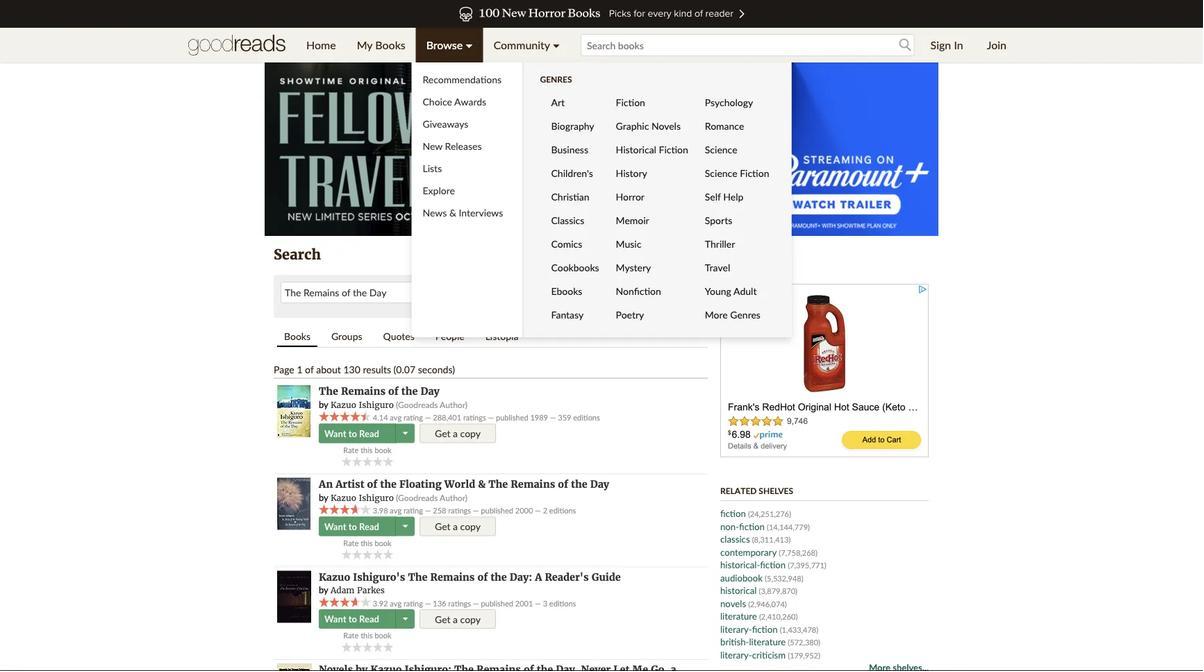 Task type: describe. For each thing, give the bounding box(es) containing it.
self
[[705, 191, 721, 203]]

288,401
[[433, 414, 461, 423]]

historical link
[[721, 586, 757, 597]]

graphic novels link
[[605, 114, 694, 138]]

history link
[[605, 161, 694, 185]]

day inside the remains of the day by kazuo ishiguro (goodreads author)
[[421, 386, 440, 398]]

adam parkes link
[[331, 586, 385, 597]]

4.14 avg rating — 288,401 ratings
[[371, 414, 486, 423]]

— down the an artist of the floating world & the remains of the day by kazuo ishiguro (goodreads author)
[[473, 507, 479, 516]]

— right 288,401
[[488, 414, 494, 423]]

1989
[[530, 414, 548, 423]]

editions for author)
[[573, 414, 600, 423]]

author) inside the an artist of the floating world & the remains of the day by kazuo ishiguro (goodreads author)
[[440, 493, 468, 503]]

import books link
[[721, 260, 769, 270]]

science for science fiction
[[705, 167, 738, 179]]

book for artist
[[375, 539, 392, 548]]

published for (goodreads
[[496, 414, 529, 423]]

— for —                 published                1989               — 359 editions
[[550, 414, 556, 423]]

fiction up classics link
[[739, 522, 765, 533]]

mystery link
[[605, 256, 694, 279]]

(14,144,779)
[[767, 523, 810, 532]]

359 editions link
[[558, 414, 600, 423]]

(1,433,478)
[[780, 626, 819, 635]]

the inside 'kazuo ishiguro's the remains of the day: a reader's guide by adam parkes'
[[408, 571, 428, 584]]

home
[[306, 38, 336, 52]]

british-literature link
[[721, 637, 786, 648]]

1
[[297, 364, 303, 376]]

classics link
[[540, 208, 605, 232]]

ratings for floating
[[448, 507, 471, 516]]

ishiguro's
[[353, 571, 405, 584]]

more genres
[[705, 309, 761, 321]]

adult
[[734, 285, 757, 297]]

Search for books to add to your shelves search field
[[581, 34, 915, 56]]

nonfiction
[[616, 285, 661, 297]]

of up 2 editions link
[[558, 479, 568, 491]]

(goodreads inside the an artist of the floating world & the remains of the day by kazuo ishiguro (goodreads author)
[[396, 493, 438, 503]]

non-fiction link
[[721, 522, 765, 533]]

copy for of
[[460, 614, 481, 626]]

groups
[[331, 330, 362, 342]]

historical-
[[721, 560, 760, 571]]

poetry link
[[605, 303, 694, 327]]

literary-fiction link
[[721, 624, 778, 635]]

audiobook
[[721, 573, 763, 584]]

quotes
[[383, 330, 415, 342]]

3 editions link
[[543, 599, 576, 609]]

browse ▾ button
[[416, 28, 483, 63]]

▾ for community ▾
[[553, 38, 560, 52]]

want for an
[[325, 521, 346, 533]]

historical-fiction link
[[721, 560, 786, 571]]

get a copy button for of
[[420, 610, 496, 630]]

avg for ishiguro's
[[390, 599, 402, 609]]

fiction up non-
[[721, 509, 746, 520]]

0 vertical spatial genres
[[540, 74, 572, 84]]

news & interviews link
[[412, 202, 523, 224]]

the up the 3.98
[[380, 479, 397, 491]]

rate for artist
[[343, 539, 359, 548]]

1 vertical spatial books
[[284, 330, 311, 342]]

import
[[721, 260, 745, 270]]

(8,311,413)
[[752, 536, 791, 545]]

graphic
[[616, 120, 649, 132]]

get for of
[[435, 614, 451, 626]]

the remains of the day image
[[277, 386, 311, 438]]

(3,879,870)
[[759, 587, 798, 597]]

kazuo ishiguro's the remains of the day: a reader's guide by adam parkes
[[319, 571, 621, 597]]

get a copy for floating
[[435, 521, 481, 533]]

read for artist
[[359, 521, 379, 533]]

science link
[[694, 138, 775, 161]]

related shelves
[[721, 486, 794, 496]]

editions for of
[[550, 507, 576, 516]]

kazuo inside 'kazuo ishiguro's the remains of the day: a reader's guide by adam parkes'
[[319, 571, 350, 584]]

floating
[[400, 479, 442, 491]]

choice awards link
[[412, 90, 523, 113]]

kazuo ishiguro's the remains of the day: a reader's guide link
[[319, 571, 621, 584]]

of inside 'kazuo ishiguro's the remains of the day: a reader's guide by adam parkes'
[[478, 571, 488, 584]]

kazuo ishiguro's the remains of the day: a reader's guide heading
[[319, 571, 621, 584]]

contemporary link
[[721, 547, 777, 558]]

want to read button for remains
[[319, 424, 397, 444]]

published for remains
[[481, 507, 513, 516]]

giveaways
[[423, 118, 469, 130]]

community ▾ button
[[483, 28, 571, 63]]

a for day
[[453, 428, 458, 440]]

kazuo inside the remains of the day by kazuo ishiguro (goodreads author)
[[331, 400, 356, 411]]

christian link
[[540, 185, 605, 208]]

ebooks link
[[540, 279, 605, 303]]

2 literary- from the top
[[721, 650, 752, 661]]

the inside the remains of the day by kazuo ishiguro (goodreads author)
[[319, 386, 338, 398]]

sign in
[[931, 38, 964, 52]]

mystery
[[616, 262, 651, 273]]

0 vertical spatial fiction
[[616, 96, 645, 108]]

art
[[551, 96, 565, 108]]

the remains of the day heading
[[319, 386, 440, 398]]

of for remains
[[388, 386, 399, 398]]

— for —                 published                2001               — 3 editions
[[535, 599, 541, 609]]

novels
[[652, 120, 681, 132]]

fiction for science fiction
[[740, 167, 770, 179]]

the inside 'kazuo ishiguro's the remains of the day: a reader's guide by adam parkes'
[[491, 571, 507, 584]]

book for ishiguro's
[[375, 632, 392, 641]]

this for ishiguro's
[[361, 632, 373, 641]]

nonfiction link
[[605, 279, 694, 303]]

a for floating
[[453, 521, 458, 533]]

rate this book for ishiguro's
[[343, 632, 392, 641]]

the inside the an artist of the floating world & the remains of the day by kazuo ishiguro (goodreads author)
[[489, 479, 508, 491]]

to for ishiguro's
[[349, 614, 357, 625]]

(179,952)
[[788, 651, 821, 661]]

100 new horror recommendations for (nearly) every reader image
[[46, 0, 1158, 28]]

want to read button for artist
[[319, 517, 397, 537]]

page
[[274, 364, 294, 376]]

news & interviews
[[423, 207, 503, 219]]

travel
[[705, 262, 730, 273]]

parkes
[[357, 586, 385, 597]]

get for floating
[[435, 521, 451, 533]]

sign
[[931, 38, 952, 52]]

1 vertical spatial advertisement region
[[721, 284, 929, 458]]

people link
[[429, 327, 472, 346]]

kazuo ishiguro's the remain... image
[[277, 571, 311, 624]]

science fiction link
[[694, 161, 775, 185]]

thriller link
[[694, 232, 775, 256]]

rate this book for remains
[[343, 446, 392, 455]]

recommendations link
[[412, 68, 523, 90]]

get a copy for of
[[435, 614, 481, 626]]

children's
[[551, 167, 593, 179]]

3.98 avg rating — 258 ratings
[[371, 507, 471, 516]]

self help link
[[694, 185, 775, 208]]

by inside the an artist of the floating world & the remains of the day by kazuo ishiguro (goodreads author)
[[319, 492, 329, 503]]

choice
[[423, 96, 452, 107]]

related shelves link
[[721, 486, 794, 496]]

—                 published                1989               — 359 editions
[[486, 414, 600, 423]]

young adult link
[[694, 279, 775, 303]]

music link
[[605, 232, 694, 256]]

browse ▾
[[426, 38, 473, 52]]

giveaways link
[[412, 113, 523, 135]]

shelves
[[759, 486, 794, 496]]

(572,380)
[[788, 639, 821, 648]]

3.92 avg rating — 136 ratings
[[371, 599, 471, 609]]

& inside the an artist of the floating world & the remains of the day by kazuo ishiguro (goodreads author)
[[478, 479, 486, 491]]

a for of
[[453, 614, 458, 626]]

community ▾
[[494, 38, 560, 52]]

young
[[705, 285, 732, 297]]

sports link
[[694, 208, 775, 232]]

remains inside the remains of the day by kazuo ishiguro (goodreads author)
[[341, 386, 386, 398]]

fiction up british-literature link
[[752, 624, 778, 635]]

young adult
[[705, 285, 757, 297]]



Task type: locate. For each thing, give the bounding box(es) containing it.
by left adam
[[319, 585, 329, 596]]

2 vertical spatial this
[[361, 632, 373, 641]]

0 vertical spatial ishiguro
[[359, 400, 394, 411]]

my books link
[[347, 28, 416, 63]]

1 literary- from the top
[[721, 624, 752, 635]]

menu
[[296, 28, 792, 338]]

0 horizontal spatial &
[[450, 207, 456, 219]]

1 avg from the top
[[390, 414, 402, 423]]

— left 3
[[535, 599, 541, 609]]

0 horizontal spatial books
[[284, 330, 311, 342]]

1 horizontal spatial ▾
[[553, 38, 560, 52]]

want to read button down 4.14
[[319, 424, 397, 444]]

2 vertical spatial published
[[481, 599, 513, 609]]

avg right 3.92
[[390, 599, 402, 609]]

published left 2000 on the bottom left of the page
[[481, 507, 513, 516]]

ishiguro up 4.14
[[359, 400, 394, 411]]

— left 288,401
[[425, 414, 431, 423]]

science down romance
[[705, 143, 738, 155]]

remains
[[341, 386, 386, 398], [511, 479, 555, 491], [430, 571, 475, 584]]

2 rate this book from the top
[[343, 539, 392, 548]]

1 (goodreads from the top
[[396, 400, 438, 410]]

get a copy button
[[420, 424, 496, 444], [420, 517, 496, 537], [420, 610, 496, 630]]

1 horizontal spatial &
[[478, 479, 486, 491]]

listopia link
[[479, 327, 526, 346]]

rating left 258
[[404, 507, 423, 516]]

2 vertical spatial remains
[[430, 571, 475, 584]]

rate down adam parkes link
[[343, 632, 359, 641]]

groups link
[[325, 327, 369, 346]]

adam
[[331, 586, 355, 597]]

get a copy button for floating
[[420, 517, 496, 537]]

2 ishiguro from the top
[[359, 493, 394, 504]]

get down 288,401
[[435, 428, 451, 440]]

0 horizontal spatial remains
[[341, 386, 386, 398]]

romance
[[705, 120, 744, 132]]

british-
[[721, 637, 749, 648]]

get a copy button for day
[[420, 424, 496, 444]]

1 horizontal spatial books
[[375, 38, 406, 52]]

2 vertical spatial read
[[359, 614, 379, 625]]

0 horizontal spatial genres
[[540, 74, 572, 84]]

horror link
[[605, 185, 694, 208]]

historical fiction link
[[605, 138, 694, 161]]

to down the remains of the day heading
[[349, 429, 357, 440]]

releases
[[445, 140, 482, 152]]

want right the remains of the day image
[[325, 429, 346, 440]]

3 want to read from the top
[[325, 614, 379, 625]]

ratings right 258
[[448, 507, 471, 516]]

the up 2 editions link
[[571, 479, 588, 491]]

editions
[[573, 414, 600, 423], [550, 507, 576, 516], [550, 599, 576, 609]]

2 vertical spatial get a copy
[[435, 614, 481, 626]]

▾ inside popup button
[[466, 38, 473, 52]]

people
[[436, 330, 465, 342]]

3 want to read button from the top
[[319, 610, 397, 630]]

3.98
[[373, 507, 388, 516]]

1 vertical spatial the
[[489, 479, 508, 491]]

the down the about
[[319, 386, 338, 398]]

1 this from the top
[[361, 446, 373, 455]]

genres down adult
[[731, 309, 761, 321]]

rating down the remains of the day by kazuo ishiguro (goodreads author)
[[404, 414, 423, 423]]

editions right 359
[[573, 414, 600, 423]]

remains up 136
[[430, 571, 475, 584]]

0 vertical spatial kazuo
[[331, 400, 356, 411]]

read down 3.92
[[359, 614, 379, 625]]

0 vertical spatial (goodreads
[[396, 400, 438, 410]]

want to read button down 3.92
[[319, 610, 397, 630]]

the down (0.07
[[401, 386, 418, 398]]

remains down page 1 of about 130 results (0.07 seconds) on the left bottom of page
[[341, 386, 386, 398]]

0 vertical spatial want to read button
[[319, 424, 397, 444]]

rate for remains
[[343, 446, 359, 455]]

0 vertical spatial book
[[375, 446, 392, 455]]

2 copy from the top
[[460, 521, 481, 533]]

more genres link
[[694, 303, 775, 327]]

0 vertical spatial literary-
[[721, 624, 752, 635]]

book for remains
[[375, 446, 392, 455]]

1 vertical spatial genres
[[731, 309, 761, 321]]

get a copy down 288,401
[[435, 428, 481, 440]]

rate this book for artist
[[343, 539, 392, 548]]

ishiguro up the 3.98
[[359, 493, 394, 504]]

join link
[[977, 28, 1017, 63]]

2 to from the top
[[349, 521, 357, 533]]

1 vertical spatial literary-
[[721, 650, 752, 661]]

& right news
[[450, 207, 456, 219]]

romance link
[[694, 114, 775, 138]]

rating for remains
[[404, 414, 423, 423]]

get down 258
[[435, 521, 451, 533]]

of inside the remains of the day by kazuo ishiguro (goodreads author)
[[388, 386, 399, 398]]

0 horizontal spatial ▾
[[466, 38, 473, 52]]

2 ▾ from the left
[[553, 38, 560, 52]]

(goodreads inside the remains of the day by kazuo ishiguro (goodreads author)
[[396, 400, 438, 410]]

0 vertical spatial advertisement region
[[265, 63, 939, 236]]

literature up criticism
[[749, 637, 786, 648]]

get
[[435, 428, 451, 440], [435, 521, 451, 533], [435, 614, 451, 626]]

the inside the remains of the day by kazuo ishiguro (goodreads author)
[[401, 386, 418, 398]]

advertisement region
[[265, 63, 939, 236], [721, 284, 929, 458]]

0 vertical spatial read
[[359, 429, 379, 440]]

editions for guide
[[550, 599, 576, 609]]

(7,395,771)
[[788, 561, 827, 571]]

0 vertical spatial get a copy
[[435, 428, 481, 440]]

sign in link
[[920, 28, 974, 63]]

& right world
[[478, 479, 486, 491]]

1 vertical spatial rate this book
[[343, 539, 392, 548]]

rate up ishiguro's
[[343, 539, 359, 548]]

▾ inside "popup button"
[[553, 38, 560, 52]]

sports
[[705, 214, 733, 226]]

1 vertical spatial &
[[478, 479, 486, 491]]

1 to from the top
[[349, 429, 357, 440]]

2 vertical spatial rate
[[343, 632, 359, 641]]

0 vertical spatial the
[[319, 386, 338, 398]]

historical fiction
[[616, 143, 689, 155]]

ratings for of
[[448, 599, 471, 609]]

2 get a copy from the top
[[435, 521, 481, 533]]

2 vertical spatial to
[[349, 614, 357, 625]]

audiobook link
[[721, 573, 763, 584]]

want down an
[[325, 521, 346, 533]]

2 by from the top
[[319, 492, 329, 503]]

1 vertical spatial kazuo
[[331, 493, 356, 504]]

0 vertical spatial rate
[[343, 446, 359, 455]]

this for remains
[[361, 446, 373, 455]]

1 vertical spatial a
[[453, 521, 458, 533]]

0 vertical spatial to
[[349, 429, 357, 440]]

1 get a copy button from the top
[[420, 424, 496, 444]]

search
[[274, 246, 321, 264]]

3 copy from the top
[[460, 614, 481, 626]]

rate this book down the 3.98
[[343, 539, 392, 548]]

1 by from the top
[[319, 399, 329, 410]]

2 vertical spatial kazuo
[[319, 571, 350, 584]]

0 vertical spatial get a copy button
[[420, 424, 496, 444]]

book down 3.92
[[375, 632, 392, 641]]

science inside "link"
[[705, 143, 738, 155]]

by inside 'kazuo ishiguro's the remains of the day: a reader's guide by adam parkes'
[[319, 585, 329, 596]]

(goodreads up 4.14 avg rating — 288,401 ratings
[[396, 400, 438, 410]]

author) up 288,401
[[440, 400, 468, 410]]

0 vertical spatial remains
[[341, 386, 386, 398]]

this up ishiguro's
[[361, 539, 373, 548]]

fantasy
[[551, 309, 584, 321]]

1 ▾ from the left
[[466, 38, 473, 52]]

help
[[724, 191, 744, 203]]

Search books text field
[[581, 34, 915, 56]]

rate up artist
[[343, 446, 359, 455]]

author) inside the remains of the day by kazuo ishiguro (goodreads author)
[[440, 400, 468, 410]]

to
[[349, 429, 357, 440], [349, 521, 357, 533], [349, 614, 357, 625]]

&
[[450, 207, 456, 219], [478, 479, 486, 491]]

2 read from the top
[[359, 521, 379, 533]]

1 vertical spatial day
[[590, 479, 609, 491]]

interviews
[[459, 207, 503, 219]]

children's link
[[540, 161, 605, 185]]

0 vertical spatial rate this book
[[343, 446, 392, 455]]

remains inside the an artist of the floating world & the remains of the day by kazuo ishiguro (goodreads author)
[[511, 479, 555, 491]]

1 horizontal spatial day
[[590, 479, 609, 491]]

an artist of the floating world & the remains of the day by kazuo ishiguro (goodreads author)
[[319, 479, 609, 504]]

2 this from the top
[[361, 539, 373, 548]]

travel link
[[694, 256, 775, 279]]

fiction up "graphic"
[[616, 96, 645, 108]]

avg for artist
[[390, 507, 402, 516]]

1 horizontal spatial genres
[[731, 309, 761, 321]]

my books
[[357, 38, 406, 52]]

1 vertical spatial science
[[705, 167, 738, 179]]

3 book from the top
[[375, 632, 392, 641]]

1 vertical spatial fiction
[[659, 143, 689, 155]]

0 horizontal spatial fiction
[[616, 96, 645, 108]]

fiction down novels
[[659, 143, 689, 155]]

read for remains
[[359, 429, 379, 440]]

3 rating from the top
[[404, 599, 423, 609]]

rating left 136
[[404, 599, 423, 609]]

2 vertical spatial editions
[[550, 599, 576, 609]]

2 vertical spatial want to read button
[[319, 610, 397, 630]]

books up 1
[[284, 330, 311, 342]]

Search by Book Title, Author, or ISBN text field
[[281, 282, 617, 304]]

kazuo down artist
[[331, 493, 356, 504]]

0 vertical spatial literature
[[721, 611, 757, 623]]

in
[[954, 38, 964, 52]]

3 get a copy button from the top
[[420, 610, 496, 630]]

of right artist
[[367, 479, 378, 491]]

3 avg from the top
[[390, 599, 402, 609]]

business
[[551, 143, 589, 155]]

want to read
[[325, 429, 379, 440], [325, 521, 379, 533], [325, 614, 379, 625]]

day inside the an artist of the floating world & the remains of the day by kazuo ishiguro (goodreads author)
[[590, 479, 609, 491]]

a down 288,401
[[453, 428, 458, 440]]

0 vertical spatial by
[[319, 399, 329, 410]]

books inside 'my books' link
[[375, 38, 406, 52]]

1 vertical spatial copy
[[460, 521, 481, 533]]

— for 3.92 avg rating — 136 ratings
[[425, 599, 431, 609]]

2 (goodreads from the top
[[396, 493, 438, 503]]

0 vertical spatial editions
[[573, 414, 600, 423]]

thriller
[[705, 238, 735, 250]]

avg right 4.14
[[390, 414, 402, 423]]

3 rate from the top
[[343, 632, 359, 641]]

want to read button
[[319, 424, 397, 444], [319, 517, 397, 537], [319, 610, 397, 630]]

2 author) from the top
[[440, 493, 468, 503]]

an artist of the floating world & the remains of the day heading
[[319, 479, 609, 491]]

to for remains
[[349, 429, 357, 440]]

1 ishiguro from the top
[[359, 400, 394, 411]]

0 vertical spatial this
[[361, 446, 373, 455]]

1 vertical spatial by
[[319, 492, 329, 503]]

kazuo ishiguro link for remains
[[331, 400, 394, 411]]

0 vertical spatial day
[[421, 386, 440, 398]]

2
[[543, 507, 548, 516]]

1 vertical spatial get a copy button
[[420, 517, 496, 537]]

—                 published                2001               — 3 editions
[[471, 599, 576, 609]]

rate this book down 3.92
[[343, 632, 392, 641]]

artist
[[336, 479, 365, 491]]

to down artist
[[349, 521, 357, 533]]

2 avg from the top
[[390, 507, 402, 516]]

3 by from the top
[[319, 585, 329, 596]]

▾ right browse
[[466, 38, 473, 52]]

published
[[496, 414, 529, 423], [481, 507, 513, 516], [481, 599, 513, 609]]

0 vertical spatial books
[[375, 38, 406, 52]]

kazuo ishiguro link down artist
[[331, 493, 394, 504]]

published left 1989 at the left bottom of the page
[[496, 414, 529, 423]]

published for reader's
[[481, 599, 513, 609]]

3 get a copy from the top
[[435, 614, 481, 626]]

3 this from the top
[[361, 632, 373, 641]]

—                 published                2000               — 2 editions
[[471, 507, 576, 516]]

130
[[344, 364, 361, 376]]

want for the
[[325, 429, 346, 440]]

get for day
[[435, 428, 451, 440]]

of for 1
[[305, 364, 314, 376]]

want to read for remains
[[325, 429, 379, 440]]

1 vertical spatial rate
[[343, 539, 359, 548]]

author)
[[440, 400, 468, 410], [440, 493, 468, 503]]

the up —                 published                2000               — 2 editions
[[489, 479, 508, 491]]

1 vertical spatial ratings
[[448, 507, 471, 516]]

a down the an artist of the floating world & the remains of the day by kazuo ishiguro (goodreads author)
[[453, 521, 458, 533]]

2 get a copy button from the top
[[420, 517, 496, 537]]

— for 3.98 avg rating — 258 ratings
[[425, 507, 431, 516]]

(7,758,268)
[[779, 549, 818, 558]]

3
[[543, 599, 548, 609]]

1 rate this book from the top
[[343, 446, 392, 455]]

ratings right 136
[[448, 599, 471, 609]]

1 read from the top
[[359, 429, 379, 440]]

by right the remains of the day image
[[319, 399, 329, 410]]

classics
[[551, 214, 585, 226]]

1 kazuo ishiguro link from the top
[[331, 400, 394, 411]]

an artist of the floating w... image
[[277, 479, 311, 531]]

1 vertical spatial editions
[[550, 507, 576, 516]]

1 vertical spatial book
[[375, 539, 392, 548]]

want down adam
[[325, 614, 346, 625]]

get a copy down 136
[[435, 614, 481, 626]]

▾ for browse ▾
[[466, 38, 473, 52]]

rating
[[404, 414, 423, 423], [404, 507, 423, 516], [404, 599, 423, 609]]

2 vertical spatial rate this book
[[343, 632, 392, 641]]

read for ishiguro's
[[359, 614, 379, 625]]

2 vertical spatial fiction
[[740, 167, 770, 179]]

2 science from the top
[[705, 167, 738, 179]]

the
[[401, 386, 418, 398], [380, 479, 397, 491], [571, 479, 588, 491], [491, 571, 507, 584]]

novels by kazuo ishiguro: t... image
[[277, 664, 312, 672]]

0 vertical spatial rating
[[404, 414, 423, 423]]

cookbooks
[[551, 262, 599, 273]]

1 science from the top
[[705, 143, 738, 155]]

3 get from the top
[[435, 614, 451, 626]]

2 book from the top
[[375, 539, 392, 548]]

(goodreads down floating
[[396, 493, 438, 503]]

fantasy link
[[540, 303, 605, 327]]

1 a from the top
[[453, 428, 458, 440]]

an artist of the floating world & the remains of the day link
[[319, 479, 609, 491]]

136
[[433, 599, 446, 609]]

(2,410,260)
[[759, 613, 798, 622]]

avg for remains
[[390, 414, 402, 423]]

None submit
[[621, 282, 667, 304]]

1 horizontal spatial the
[[408, 571, 428, 584]]

2 want to read from the top
[[325, 521, 379, 533]]

editions right 2
[[550, 507, 576, 516]]

ebooks
[[551, 285, 583, 297]]

a down 3.92 avg rating — 136 ratings
[[453, 614, 458, 626]]

2 vertical spatial book
[[375, 632, 392, 641]]

literature down novels
[[721, 611, 757, 623]]

want to read down 4.14
[[325, 429, 379, 440]]

2 vertical spatial avg
[[390, 599, 402, 609]]

0 vertical spatial ratings
[[463, 414, 486, 423]]

kazuo inside the an artist of the floating world & the remains of the day by kazuo ishiguro (goodreads author)
[[331, 493, 356, 504]]

of
[[305, 364, 314, 376], [388, 386, 399, 398], [367, 479, 378, 491], [558, 479, 568, 491], [478, 571, 488, 584]]

psychology link
[[694, 90, 775, 114]]

1 vertical spatial want
[[325, 521, 346, 533]]

want to read for ishiguro's
[[325, 614, 379, 625]]

science up self help
[[705, 167, 738, 179]]

novels
[[721, 599, 746, 610]]

0 vertical spatial want to read
[[325, 429, 379, 440]]

3 to from the top
[[349, 614, 357, 625]]

self help
[[705, 191, 744, 203]]

get a copy for day
[[435, 428, 481, 440]]

book down the 3.98
[[375, 539, 392, 548]]

1 vertical spatial kazuo ishiguro link
[[331, 493, 394, 504]]

historical
[[616, 143, 657, 155]]

get a copy button down 258
[[420, 517, 496, 537]]

2 vertical spatial want to read
[[325, 614, 379, 625]]

remains inside 'kazuo ishiguro's the remains of the day: a reader's guide by adam parkes'
[[430, 571, 475, 584]]

historical
[[721, 586, 757, 597]]

— down 'kazuo ishiguro's the remains of the day: a reader's guide by adam parkes'
[[473, 599, 479, 609]]

read
[[359, 429, 379, 440], [359, 521, 379, 533], [359, 614, 379, 625]]

recommendations
[[423, 73, 502, 85]]

want to read down the 3.98
[[325, 521, 379, 533]]

choice awards
[[423, 96, 486, 107]]

2 a from the top
[[453, 521, 458, 533]]

0 vertical spatial published
[[496, 414, 529, 423]]

0 vertical spatial kazuo ishiguro link
[[331, 400, 394, 411]]

1 get a copy from the top
[[435, 428, 481, 440]]

book down 4.14
[[375, 446, 392, 455]]

0 vertical spatial a
[[453, 428, 458, 440]]

kazuo ishiguro link for artist
[[331, 493, 394, 504]]

want to read button for ishiguro's
[[319, 610, 397, 630]]

▾ right community
[[553, 38, 560, 52]]

— left 359
[[550, 414, 556, 423]]

fiction down science "link"
[[740, 167, 770, 179]]

1 vertical spatial want to read
[[325, 521, 379, 533]]

kazuo down 130
[[331, 400, 356, 411]]

a
[[453, 428, 458, 440], [453, 521, 458, 533], [453, 614, 458, 626]]

heading
[[319, 664, 677, 672]]

published left 2001
[[481, 599, 513, 609]]

want to read for artist
[[325, 521, 379, 533]]

1 vertical spatial rating
[[404, 507, 423, 516]]

2 kazuo ishiguro link from the top
[[331, 493, 394, 504]]

rate this book down 4.14
[[343, 446, 392, 455]]

2 get from the top
[[435, 521, 451, 533]]

get down 136
[[435, 614, 451, 626]]

of right 1
[[305, 364, 314, 376]]

this for artist
[[361, 539, 373, 548]]

fiction for historical fiction
[[659, 143, 689, 155]]

1 vertical spatial ishiguro
[[359, 493, 394, 504]]

want for kazuo
[[325, 614, 346, 625]]

science for science
[[705, 143, 738, 155]]

ishiguro inside the remains of the day by kazuo ishiguro (goodreads author)
[[359, 400, 394, 411]]

— for —                 published                2000               — 2 editions
[[535, 507, 541, 516]]

2 horizontal spatial remains
[[511, 479, 555, 491]]

rate for ishiguro's
[[343, 632, 359, 641]]

books right my
[[375, 38, 406, 52]]

biography
[[551, 120, 595, 132]]

author) down world
[[440, 493, 468, 503]]

business link
[[540, 138, 605, 161]]

2 rating from the top
[[404, 507, 423, 516]]

0 vertical spatial copy
[[460, 428, 481, 440]]

by inside the remains of the day by kazuo ishiguro (goodreads author)
[[319, 399, 329, 410]]

1 vertical spatial literature
[[749, 637, 786, 648]]

1 want from the top
[[325, 429, 346, 440]]

browse
[[426, 38, 463, 52]]

by
[[319, 399, 329, 410], [319, 492, 329, 503], [319, 585, 329, 596]]

0 vertical spatial &
[[450, 207, 456, 219]]

0 vertical spatial want
[[325, 429, 346, 440]]

2 vertical spatial by
[[319, 585, 329, 596]]

2 rate from the top
[[343, 539, 359, 548]]

copy for day
[[460, 428, 481, 440]]

3 rate this book from the top
[[343, 632, 392, 641]]

3 a from the top
[[453, 614, 458, 626]]

want to read button down the 3.98
[[319, 517, 397, 537]]

1 author) from the top
[[440, 400, 468, 410]]

guide
[[592, 571, 621, 584]]

1 copy from the top
[[460, 428, 481, 440]]

the left the day:
[[491, 571, 507, 584]]

explore
[[423, 184, 455, 196]]

1 want to read from the top
[[325, 429, 379, 440]]

kazuo ishiguro link down "the remains of the day" link
[[331, 400, 394, 411]]

awards
[[454, 96, 486, 107]]

fiction link
[[721, 509, 746, 520]]

of for artist
[[367, 479, 378, 491]]

copy down 'kazuo ishiguro's the remains of the day: a reader's guide by adam parkes'
[[460, 614, 481, 626]]

2000
[[515, 507, 533, 516]]

ishiguro inside the an artist of the floating world & the remains of the day by kazuo ishiguro (goodreads author)
[[359, 493, 394, 504]]

1 rating from the top
[[404, 414, 423, 423]]

1 want to read button from the top
[[319, 424, 397, 444]]

2 want from the top
[[325, 521, 346, 533]]

comics link
[[540, 232, 605, 256]]

read down the 3.98
[[359, 521, 379, 533]]

this up artist
[[361, 446, 373, 455]]

2 want to read button from the top
[[319, 517, 397, 537]]

literary- up british-
[[721, 624, 752, 635]]

1 vertical spatial author)
[[440, 493, 468, 503]]

community
[[494, 38, 550, 52]]

this down parkes
[[361, 632, 373, 641]]

1 rate from the top
[[343, 446, 359, 455]]

— left 2
[[535, 507, 541, 516]]

poetry
[[616, 309, 644, 321]]

2 vertical spatial a
[[453, 614, 458, 626]]

1 vertical spatial to
[[349, 521, 357, 533]]

by down an
[[319, 492, 329, 503]]

about
[[316, 364, 341, 376]]

1 book from the top
[[375, 446, 392, 455]]

menu containing home
[[296, 28, 792, 338]]

want to read down adam parkes link
[[325, 614, 379, 625]]

0 vertical spatial get
[[435, 428, 451, 440]]

3 want from the top
[[325, 614, 346, 625]]

3 read from the top
[[359, 614, 379, 625]]

ratings for day
[[463, 414, 486, 423]]

rating for ishiguro's
[[404, 599, 423, 609]]

2 vertical spatial get
[[435, 614, 451, 626]]

1 vertical spatial read
[[359, 521, 379, 533]]

2 horizontal spatial fiction
[[740, 167, 770, 179]]

editions right 3
[[550, 599, 576, 609]]

genres
[[540, 74, 572, 84], [731, 309, 761, 321]]

biography link
[[540, 114, 605, 138]]

— for 4.14 avg rating — 288,401 ratings
[[425, 414, 431, 423]]

2 editions link
[[543, 507, 576, 516]]

to for artist
[[349, 521, 357, 533]]

— left 136
[[425, 599, 431, 609]]

copy for floating
[[460, 521, 481, 533]]

1 get from the top
[[435, 428, 451, 440]]

get a copy button down 136
[[420, 610, 496, 630]]

page 1 of about 130 results (0.07 seconds)
[[274, 364, 455, 376]]

0 horizontal spatial day
[[421, 386, 440, 398]]

1 vertical spatial get a copy
[[435, 521, 481, 533]]

art link
[[540, 90, 605, 114]]

2 vertical spatial get a copy button
[[420, 610, 496, 630]]

seconds)
[[418, 364, 455, 376]]

(2,946,074)
[[749, 600, 787, 609]]

1 vertical spatial remains
[[511, 479, 555, 491]]

rating for artist
[[404, 507, 423, 516]]

1 horizontal spatial fiction
[[659, 143, 689, 155]]

fiction up (5,532,948)
[[760, 560, 786, 571]]

1 vertical spatial this
[[361, 539, 373, 548]]

science fiction
[[705, 167, 770, 179]]

0 vertical spatial science
[[705, 143, 738, 155]]

ratings right 288,401
[[463, 414, 486, 423]]



Task type: vqa. For each thing, say whether or not it's contained in the screenshot.


